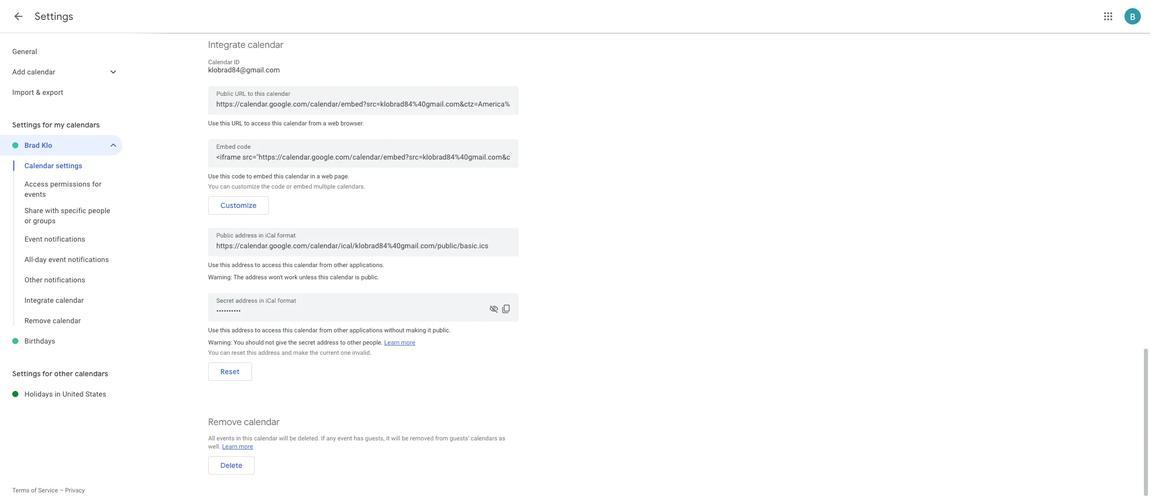 Task type: vqa. For each thing, say whether or not it's contained in the screenshot.
the 5 element
no



Task type: locate. For each thing, give the bounding box(es) containing it.
integrate calendar up "id"
[[208, 39, 284, 51]]

brad klo
[[24, 141, 52, 150]]

web
[[328, 120, 339, 127], [322, 173, 333, 180]]

remove calendar
[[24, 317, 81, 325], [208, 417, 280, 429]]

1 vertical spatial learn
[[222, 443, 237, 451]]

use inside use this address to access this calendar from other applications without making it public. warning: you should not give the secret address to other people. learn more
[[208, 327, 219, 334]]

terms of service – privacy
[[12, 487, 85, 494]]

1 warning: from the top
[[208, 274, 232, 281]]

0 vertical spatial remove
[[24, 317, 51, 325]]

calendar inside calendar id klobrad84@gmail.com
[[208, 59, 232, 66]]

from
[[308, 120, 321, 127], [319, 262, 332, 269], [319, 327, 332, 334], [435, 435, 448, 442]]

the down use this code to embed this calendar in a web page.
[[261, 183, 270, 190]]

code
[[232, 173, 245, 180], [271, 183, 285, 190]]

use for use this address to access this calendar from other applications. warning: the address won't work unless this calendar is public.
[[208, 262, 219, 269]]

use
[[208, 120, 219, 127], [208, 173, 219, 180], [208, 262, 219, 269], [208, 327, 219, 334]]

settings
[[35, 10, 73, 23], [12, 120, 41, 130], [12, 369, 41, 379]]

import
[[12, 88, 34, 96]]

2 warning: from the top
[[208, 339, 232, 346]]

1 vertical spatial or
[[24, 217, 31, 225]]

web left browser.
[[328, 120, 339, 127]]

permissions
[[50, 180, 90, 188]]

will left deleted.
[[279, 435, 288, 442]]

public.
[[361, 274, 379, 281], [433, 327, 451, 334]]

0 horizontal spatial events
[[24, 190, 46, 198]]

0 horizontal spatial it
[[386, 435, 390, 442]]

learn down "without"
[[384, 339, 400, 346]]

1 use from the top
[[208, 120, 219, 127]]

0 horizontal spatial a
[[317, 173, 320, 180]]

1 horizontal spatial integrate calendar
[[208, 39, 284, 51]]

can left reset
[[220, 350, 230, 357]]

tree containing general
[[0, 41, 122, 103]]

it right making
[[428, 327, 431, 334]]

calendar up the access
[[24, 162, 54, 170]]

in up the learn more at the bottom
[[236, 435, 241, 442]]

0 horizontal spatial integrate
[[24, 296, 54, 305]]

embed left the multiple
[[293, 183, 312, 190]]

has
[[354, 435, 364, 442]]

1 vertical spatial can
[[220, 350, 230, 357]]

warning: inside use this address to access this calendar from other applications. warning: the address won't work unless this calendar is public.
[[208, 274, 232, 281]]

page.
[[334, 173, 349, 180]]

the up you can reset this address and make the current one invalid.
[[288, 339, 297, 346]]

of
[[31, 487, 37, 494]]

for up the holidays
[[42, 369, 52, 379]]

1 vertical spatial calendars
[[75, 369, 108, 379]]

1 vertical spatial calendar
[[24, 162, 54, 170]]

warning: up reset
[[208, 339, 232, 346]]

0 horizontal spatial be
[[290, 435, 296, 442]]

2 will from the left
[[391, 435, 400, 442]]

a up the multiple
[[317, 173, 320, 180]]

0 vertical spatial settings
[[35, 10, 73, 23]]

events up well.
[[217, 435, 235, 442]]

you
[[208, 183, 219, 190], [234, 339, 244, 346], [208, 350, 219, 357]]

1 horizontal spatial remove
[[208, 417, 242, 429]]

1 vertical spatial warning:
[[208, 339, 232, 346]]

birthdays tree item
[[0, 331, 122, 352]]

more inside use this address to access this calendar from other applications without making it public. warning: you should not give the secret address to other people. learn more
[[401, 339, 415, 346]]

in left united
[[55, 390, 61, 399]]

0 horizontal spatial learn more link
[[222, 443, 253, 451]]

the
[[261, 183, 270, 190], [288, 339, 297, 346], [310, 350, 318, 357]]

1 horizontal spatial calendar
[[208, 59, 232, 66]]

guests'
[[450, 435, 469, 442]]

1 vertical spatial you
[[234, 339, 244, 346]]

to for use this address to access this calendar from other applications without making it public. warning: you should not give the secret address to other people. learn more
[[255, 327, 260, 334]]

0 vertical spatial public.
[[361, 274, 379, 281]]

access right url
[[251, 120, 270, 127]]

if
[[321, 435, 325, 442]]

remove up birthdays
[[24, 317, 51, 325]]

1 vertical spatial in
[[55, 390, 61, 399]]

integrate down 'other'
[[24, 296, 54, 305]]

calendar
[[208, 59, 232, 66], [24, 162, 54, 170]]

0 horizontal spatial event
[[48, 256, 66, 264]]

from up current
[[319, 327, 332, 334]]

general
[[12, 47, 37, 56]]

0 horizontal spatial remove calendar
[[24, 317, 81, 325]]

0 vertical spatial access
[[251, 120, 270, 127]]

it right guests, in the left bottom of the page
[[386, 435, 390, 442]]

warning: left the the
[[208, 274, 232, 281]]

1 vertical spatial integrate calendar
[[24, 296, 84, 305]]

address right the the
[[245, 274, 267, 281]]

learn more link down "without"
[[384, 339, 415, 346]]

integrate inside settings for my calendars 'tree'
[[24, 296, 54, 305]]

settings for settings
[[35, 10, 73, 23]]

multiple
[[314, 183, 336, 190]]

use this url to access this calendar from a web browser.
[[208, 120, 364, 127]]

0 vertical spatial the
[[261, 183, 270, 190]]

integrate calendar
[[208, 39, 284, 51], [24, 296, 84, 305]]

1 horizontal spatial integrate
[[208, 39, 246, 51]]

from left guests'
[[435, 435, 448, 442]]

1 vertical spatial events
[[217, 435, 235, 442]]

calendar inside all events in this calendar will be deleted. if any event has guests, it will be removed from guests' calendars as well.
[[254, 435, 278, 442]]

calendar left "id"
[[208, 59, 232, 66]]

0 vertical spatial or
[[286, 183, 292, 190]]

use for use this address to access this calendar from other applications without making it public. warning: you should not give the secret address to other people. learn more
[[208, 327, 219, 334]]

2 can from the top
[[220, 350, 230, 357]]

1 vertical spatial remove calendar
[[208, 417, 280, 429]]

to
[[244, 120, 250, 127], [247, 173, 252, 180], [255, 262, 260, 269], [255, 327, 260, 334], [340, 339, 346, 346]]

remove calendar up the learn more at the bottom
[[208, 417, 280, 429]]

the down secret
[[310, 350, 318, 357]]

events
[[24, 190, 46, 198], [217, 435, 235, 442]]

other
[[334, 262, 348, 269], [334, 327, 348, 334], [347, 339, 361, 346], [54, 369, 73, 379]]

calendar
[[248, 39, 284, 51], [27, 68, 55, 76], [283, 120, 307, 127], [285, 173, 309, 180], [294, 262, 318, 269], [330, 274, 353, 281], [56, 296, 84, 305], [53, 317, 81, 325], [294, 327, 318, 334], [244, 417, 280, 429], [254, 435, 278, 442]]

0 vertical spatial remove calendar
[[24, 317, 81, 325]]

access
[[251, 120, 270, 127], [262, 262, 281, 269], [262, 327, 281, 334]]

3 use from the top
[[208, 262, 219, 269]]

group
[[0, 156, 122, 331]]

0 horizontal spatial or
[[24, 217, 31, 225]]

notifications down event notifications
[[68, 256, 109, 264]]

one
[[341, 350, 351, 357]]

public. inside use this address to access this calendar from other applications without making it public. warning: you should not give the secret address to other people. learn more
[[433, 327, 451, 334]]

1 horizontal spatial be
[[402, 435, 408, 442]]

share
[[24, 207, 43, 215]]

calendars.
[[337, 183, 365, 190]]

other inside use this address to access this calendar from other applications. warning: the address won't work unless this calendar is public.
[[334, 262, 348, 269]]

settings for settings for my calendars
[[12, 120, 41, 130]]

1 horizontal spatial or
[[286, 183, 292, 190]]

1 can from the top
[[220, 183, 230, 190]]

use for use this code to embed this calendar in a web page.
[[208, 173, 219, 180]]

for left my
[[42, 120, 52, 130]]

other up one
[[334, 327, 348, 334]]

0 vertical spatial learn
[[384, 339, 400, 346]]

to inside use this address to access this calendar from other applications. warning: the address won't work unless this calendar is public.
[[255, 262, 260, 269]]

1 vertical spatial web
[[322, 173, 333, 180]]

settings up brad
[[12, 120, 41, 130]]

remove up all
[[208, 417, 242, 429]]

calendars up states
[[75, 369, 108, 379]]

1 horizontal spatial public.
[[433, 327, 451, 334]]

learn right well.
[[222, 443, 237, 451]]

or down share
[[24, 217, 31, 225]]

remove calendar up "birthdays" tree item
[[24, 317, 81, 325]]

None text field
[[216, 97, 510, 111], [216, 304, 510, 318], [216, 97, 510, 111], [216, 304, 510, 318]]

1 vertical spatial it
[[386, 435, 390, 442]]

warning: inside use this address to access this calendar from other applications without making it public. warning: you should not give the secret address to other people. learn more
[[208, 339, 232, 346]]

access up not
[[262, 327, 281, 334]]

event right any
[[337, 435, 352, 442]]

1 vertical spatial access
[[262, 262, 281, 269]]

from left browser.
[[308, 120, 321, 127]]

access up won't
[[262, 262, 281, 269]]

0 horizontal spatial calendar
[[24, 162, 54, 170]]

making
[[406, 327, 426, 334]]

from inside use this address to access this calendar from other applications without making it public. warning: you should not give the secret address to other people. learn more
[[319, 327, 332, 334]]

public. down applications.
[[361, 274, 379, 281]]

0 horizontal spatial in
[[55, 390, 61, 399]]

other up holidays in united states
[[54, 369, 73, 379]]

0 horizontal spatial integrate calendar
[[24, 296, 84, 305]]

web for page.
[[322, 173, 333, 180]]

0 vertical spatial warning:
[[208, 274, 232, 281]]

this inside all events in this calendar will be deleted. if any event has guests, it will be removed from guests' calendars as well.
[[242, 435, 253, 442]]

invalid.
[[352, 350, 371, 357]]

0 horizontal spatial embed
[[253, 173, 272, 180]]

calendars right my
[[66, 120, 100, 130]]

0 vertical spatial can
[[220, 183, 230, 190]]

be left deleted.
[[290, 435, 296, 442]]

other up invalid.
[[347, 339, 361, 346]]

is
[[355, 274, 360, 281]]

settings up the holidays
[[12, 369, 41, 379]]

1 vertical spatial the
[[288, 339, 297, 346]]

1 vertical spatial integrate
[[24, 296, 54, 305]]

1 vertical spatial for
[[92, 180, 102, 188]]

integrate calendar inside settings for my calendars 'tree'
[[24, 296, 84, 305]]

1 horizontal spatial a
[[323, 120, 326, 127]]

0 horizontal spatial code
[[232, 173, 245, 180]]

terms
[[12, 487, 29, 494]]

0 vertical spatial a
[[323, 120, 326, 127]]

1 vertical spatial more
[[239, 443, 253, 451]]

0 vertical spatial for
[[42, 120, 52, 130]]

settings right go back icon
[[35, 10, 73, 23]]

events down the access
[[24, 190, 46, 198]]

or down use this code to embed this calendar in a web page.
[[286, 183, 292, 190]]

event right day
[[48, 256, 66, 264]]

url
[[232, 120, 243, 127]]

0 vertical spatial calendar
[[208, 59, 232, 66]]

from inside all events in this calendar will be deleted. if any event has guests, it will be removed from guests' calendars as well.
[[435, 435, 448, 442]]

1 horizontal spatial the
[[288, 339, 297, 346]]

0 vertical spatial code
[[232, 173, 245, 180]]

access permissions for events
[[24, 180, 102, 198]]

settings
[[56, 162, 82, 170]]

unless
[[299, 274, 317, 281]]

calendar inside use this address to access this calendar from other applications without making it public. warning: you should not give the secret address to other people. learn more
[[294, 327, 318, 334]]

you up reset
[[234, 339, 244, 346]]

from left applications.
[[319, 262, 332, 269]]

add
[[12, 68, 25, 76]]

1 horizontal spatial event
[[337, 435, 352, 442]]

1 horizontal spatial in
[[236, 435, 241, 442]]

for inside access permissions for events
[[92, 180, 102, 188]]

it
[[428, 327, 431, 334], [386, 435, 390, 442]]

1 vertical spatial remove
[[208, 417, 242, 429]]

can for reset
[[220, 350, 230, 357]]

1 will from the left
[[279, 435, 288, 442]]

0 horizontal spatial more
[[239, 443, 253, 451]]

0 vertical spatial in
[[310, 173, 315, 180]]

id
[[234, 59, 240, 66]]

notifications up all-day event notifications
[[44, 235, 85, 243]]

2 vertical spatial in
[[236, 435, 241, 442]]

for
[[42, 120, 52, 130], [92, 180, 102, 188], [42, 369, 52, 379]]

1 horizontal spatial events
[[217, 435, 235, 442]]

web up the multiple
[[322, 173, 333, 180]]

access for use this address to access this calendar from other applications without making it public. warning: you should not give the secret address to other people. learn more
[[262, 327, 281, 334]]

2 vertical spatial calendars
[[471, 435, 497, 442]]

holidays in united states tree item
[[0, 384, 122, 405]]

1 vertical spatial learn more link
[[222, 443, 253, 451]]

removed
[[410, 435, 434, 442]]

event inside all events in this calendar will be deleted. if any event has guests, it will be removed from guests' calendars as well.
[[337, 435, 352, 442]]

tree
[[0, 41, 122, 103]]

event
[[48, 256, 66, 264], [337, 435, 352, 442]]

0 vertical spatial it
[[428, 327, 431, 334]]

give
[[276, 339, 287, 346]]

embed
[[253, 173, 272, 180], [293, 183, 312, 190]]

remove inside settings for my calendars 'tree'
[[24, 317, 51, 325]]

0 vertical spatial notifications
[[44, 235, 85, 243]]

you left customize
[[208, 183, 219, 190]]

other left applications.
[[334, 262, 348, 269]]

0 horizontal spatial public.
[[361, 274, 379, 281]]

calendar inside settings for my calendars 'tree'
[[24, 162, 54, 170]]

you inside use this address to access this calendar from other applications without making it public. warning: you should not give the secret address to other people. learn more
[[234, 339, 244, 346]]

1 horizontal spatial embed
[[293, 183, 312, 190]]

public. right making
[[433, 327, 451, 334]]

embed up customize
[[253, 173, 272, 180]]

from inside use this address to access this calendar from other applications. warning: the address won't work unless this calendar is public.
[[319, 262, 332, 269]]

learn more link for all events in this calendar will be deleted. if any event has guests, it will be removed from guests' calendars as well.
[[222, 443, 253, 451]]

can
[[220, 183, 230, 190], [220, 350, 230, 357]]

2 use from the top
[[208, 173, 219, 180]]

more
[[401, 339, 415, 346], [239, 443, 253, 451]]

0 vertical spatial learn more link
[[384, 339, 415, 346]]

0 horizontal spatial remove
[[24, 317, 51, 325]]

settings heading
[[35, 10, 73, 23]]

learn
[[384, 339, 400, 346], [222, 443, 237, 451]]

1 horizontal spatial more
[[401, 339, 415, 346]]

1 horizontal spatial learn more link
[[384, 339, 415, 346]]

integrate up "id"
[[208, 39, 246, 51]]

access inside use this address to access this calendar from other applications. warning: the address won't work unless this calendar is public.
[[262, 262, 281, 269]]

learn more link up delete
[[222, 443, 253, 451]]

None text field
[[216, 150, 510, 164], [216, 239, 510, 253], [216, 150, 510, 164], [216, 239, 510, 253]]

0 horizontal spatial will
[[279, 435, 288, 442]]

can for customize
[[220, 183, 230, 190]]

4 use from the top
[[208, 327, 219, 334]]

code up customize
[[232, 173, 245, 180]]

calendar id klobrad84@gmail.com
[[208, 59, 280, 74]]

1 horizontal spatial code
[[271, 183, 285, 190]]

2 vertical spatial access
[[262, 327, 281, 334]]

and
[[282, 350, 292, 357]]

code down use this code to embed this calendar in a web page.
[[271, 183, 285, 190]]

access for use this address to access this calendar from other applications. warning: the address won't work unless this calendar is public.
[[262, 262, 281, 269]]

more down making
[[401, 339, 415, 346]]

be left removed
[[402, 435, 408, 442]]

0 vertical spatial event
[[48, 256, 66, 264]]

notifications
[[44, 235, 85, 243], [68, 256, 109, 264], [44, 276, 85, 284]]

2 vertical spatial you
[[208, 350, 219, 357]]

1 vertical spatial code
[[271, 183, 285, 190]]

in up the multiple
[[310, 173, 315, 180]]

privacy link
[[65, 487, 85, 494]]

0 vertical spatial integrate calendar
[[208, 39, 284, 51]]

for right 'permissions'
[[92, 180, 102, 188]]

calendars left as
[[471, 435, 497, 442]]

1 horizontal spatial it
[[428, 327, 431, 334]]

this
[[220, 120, 230, 127], [272, 120, 282, 127], [220, 173, 230, 180], [274, 173, 284, 180], [220, 262, 230, 269], [283, 262, 293, 269], [318, 274, 328, 281], [220, 327, 230, 334], [283, 327, 293, 334], [247, 350, 257, 357], [242, 435, 253, 442]]

access inside use this address to access this calendar from other applications without making it public. warning: you should not give the secret address to other people. learn more
[[262, 327, 281, 334]]

0 vertical spatial web
[[328, 120, 339, 127]]

1 horizontal spatial learn
[[384, 339, 400, 346]]

a left browser.
[[323, 120, 326, 127]]

events inside all events in this calendar will be deleted. if any event has guests, it will be removed from guests' calendars as well.
[[217, 435, 235, 442]]

united
[[62, 390, 84, 399]]

import & export
[[12, 88, 63, 96]]

integrate calendar down the other notifications
[[24, 296, 84, 305]]

from for applications.
[[319, 262, 332, 269]]

events inside access permissions for events
[[24, 190, 46, 198]]

0 vertical spatial events
[[24, 190, 46, 198]]

1 horizontal spatial will
[[391, 435, 400, 442]]

more up delete
[[239, 443, 253, 451]]

in
[[310, 173, 315, 180], [55, 390, 61, 399], [236, 435, 241, 442]]

2 vertical spatial settings
[[12, 369, 41, 379]]

or
[[286, 183, 292, 190], [24, 217, 31, 225]]

2 vertical spatial for
[[42, 369, 52, 379]]

can left customize
[[220, 183, 230, 190]]

0 vertical spatial you
[[208, 183, 219, 190]]

be
[[290, 435, 296, 442], [402, 435, 408, 442]]

1 vertical spatial public.
[[433, 327, 451, 334]]

warning:
[[208, 274, 232, 281], [208, 339, 232, 346]]

0 vertical spatial more
[[401, 339, 415, 346]]

notifications down all-day event notifications
[[44, 276, 85, 284]]

or inside share with specific people or groups
[[24, 217, 31, 225]]

reset
[[220, 367, 240, 377]]

will right guests, in the left bottom of the page
[[391, 435, 400, 442]]

remove
[[24, 317, 51, 325], [208, 417, 242, 429]]

address up current
[[317, 339, 339, 346]]

use inside use this address to access this calendar from other applications. warning: the address won't work unless this calendar is public.
[[208, 262, 219, 269]]

a
[[323, 120, 326, 127], [317, 173, 320, 180]]

from for applications
[[319, 327, 332, 334]]

1 vertical spatial settings
[[12, 120, 41, 130]]

day
[[35, 256, 47, 264]]

2 vertical spatial notifications
[[44, 276, 85, 284]]

address
[[232, 262, 253, 269], [245, 274, 267, 281], [232, 327, 253, 334], [317, 339, 339, 346], [258, 350, 280, 357]]

you left reset
[[208, 350, 219, 357]]

should
[[245, 339, 264, 346]]

a for in
[[317, 173, 320, 180]]

calendars
[[66, 120, 100, 130], [75, 369, 108, 379], [471, 435, 497, 442]]

use for use this url to access this calendar from a web browser.
[[208, 120, 219, 127]]

2 horizontal spatial the
[[310, 350, 318, 357]]



Task type: describe. For each thing, give the bounding box(es) containing it.
to for use this url to access this calendar from a web browser.
[[244, 120, 250, 127]]

reset button
[[208, 360, 252, 384]]

2 horizontal spatial in
[[310, 173, 315, 180]]

browser.
[[341, 120, 364, 127]]

without
[[384, 327, 405, 334]]

privacy
[[65, 487, 85, 494]]

–
[[60, 487, 64, 494]]

make
[[293, 350, 308, 357]]

secret
[[298, 339, 315, 346]]

notifications for event notifications
[[44, 235, 85, 243]]

from for web
[[308, 120, 321, 127]]

delete button
[[208, 454, 255, 478]]

learn more link for warning: you should not give the secret address to other people.
[[384, 339, 415, 346]]

calendars for settings for my calendars
[[66, 120, 100, 130]]

brad
[[24, 141, 40, 150]]

group containing calendar settings
[[0, 156, 122, 331]]

you can reset this address and make the current one invalid.
[[208, 350, 371, 357]]

the inside use this address to access this calendar from other applications without making it public. warning: you should not give the secret address to other people. learn more
[[288, 339, 297, 346]]

address up the the
[[232, 262, 253, 269]]

learn inside use this address to access this calendar from other applications without making it public. warning: you should not give the secret address to other people. learn more
[[384, 339, 400, 346]]

states
[[85, 390, 106, 399]]

with
[[45, 207, 59, 215]]

not
[[265, 339, 274, 346]]

web for browser.
[[328, 120, 339, 127]]

address down not
[[258, 350, 280, 357]]

it inside all events in this calendar will be deleted. if any event has guests, it will be removed from guests' calendars as well.
[[386, 435, 390, 442]]

work
[[284, 274, 298, 281]]

all-day event notifications
[[24, 256, 109, 264]]

event
[[24, 235, 42, 243]]

customize
[[231, 183, 260, 190]]

2 be from the left
[[402, 435, 408, 442]]

in inside tree item
[[55, 390, 61, 399]]

go back image
[[12, 10, 24, 22]]

address up should
[[232, 327, 253, 334]]

you for reset
[[208, 350, 219, 357]]

0 vertical spatial embed
[[253, 173, 272, 180]]

klobrad84@gmail.com
[[208, 66, 280, 74]]

specific
[[61, 207, 86, 215]]

birthdays link
[[24, 331, 122, 352]]

my
[[54, 120, 65, 130]]

access for use this url to access this calendar from a web browser.
[[251, 120, 270, 127]]

other notifications
[[24, 276, 85, 284]]

1 horizontal spatial remove calendar
[[208, 417, 280, 429]]

calendar settings
[[24, 162, 82, 170]]

public. inside use this address to access this calendar from other applications. warning: the address won't work unless this calendar is public.
[[361, 274, 379, 281]]

any
[[326, 435, 336, 442]]

holidays in united states
[[24, 390, 106, 399]]

1 vertical spatial embed
[[293, 183, 312, 190]]

remove calendar inside settings for my calendars 'tree'
[[24, 317, 81, 325]]

the
[[233, 274, 244, 281]]

notifications for other notifications
[[44, 276, 85, 284]]

use this code to embed this calendar in a web page.
[[208, 173, 349, 180]]

calendars inside all events in this calendar will be deleted. if any event has guests, it will be removed from guests' calendars as well.
[[471, 435, 497, 442]]

event notifications
[[24, 235, 85, 243]]

holidays in united states link
[[24, 384, 122, 405]]

current
[[320, 350, 339, 357]]

0 horizontal spatial learn
[[222, 443, 237, 451]]

people
[[88, 207, 110, 215]]

settings for settings for other calendars
[[12, 369, 41, 379]]

service
[[38, 487, 58, 494]]

calendar for calendar id klobrad84@gmail.com
[[208, 59, 232, 66]]

groups
[[33, 217, 56, 225]]

access
[[24, 180, 48, 188]]

all-
[[24, 256, 35, 264]]

delete
[[220, 461, 242, 470]]

learn more
[[222, 443, 253, 451]]

it inside use this address to access this calendar from other applications without making it public. warning: you should not give the secret address to other people. learn more
[[428, 327, 431, 334]]

&
[[36, 88, 40, 96]]

calendar inside "tree"
[[27, 68, 55, 76]]

1 be from the left
[[290, 435, 296, 442]]

calendar for calendar settings
[[24, 162, 54, 170]]

settings for other calendars
[[12, 369, 108, 379]]

holidays
[[24, 390, 53, 399]]

other
[[24, 276, 42, 284]]

0 vertical spatial integrate
[[208, 39, 246, 51]]

klo
[[42, 141, 52, 150]]

deleted.
[[298, 435, 320, 442]]

terms of service link
[[12, 487, 58, 494]]

export
[[42, 88, 63, 96]]

a for from
[[323, 120, 326, 127]]

add calendar
[[12, 68, 55, 76]]

settings for my calendars
[[12, 120, 100, 130]]

for for other
[[42, 369, 52, 379]]

to for use this code to embed this calendar in a web page.
[[247, 173, 252, 180]]

birthdays
[[24, 337, 55, 345]]

use this address to access this calendar from other applications without making it public. warning: you should not give the secret address to other people. learn more
[[208, 327, 451, 346]]

applications
[[349, 327, 383, 334]]

all
[[208, 435, 215, 442]]

reset
[[231, 350, 245, 357]]

1 vertical spatial notifications
[[68, 256, 109, 264]]

all events in this calendar will be deleted. if any event has guests, it will be removed from guests' calendars as well.
[[208, 435, 505, 451]]

applications.
[[349, 262, 384, 269]]

as
[[499, 435, 505, 442]]

brad klo tree item
[[0, 135, 122, 156]]

for for my
[[42, 120, 52, 130]]

guests,
[[365, 435, 385, 442]]

use this address to access this calendar from other applications. warning: the address won't work unless this calendar is public.
[[208, 262, 384, 281]]

you can customize the code or embed multiple calendars.
[[208, 183, 365, 190]]

2 vertical spatial the
[[310, 350, 318, 357]]

people.
[[363, 339, 383, 346]]

share with specific people or groups
[[24, 207, 110, 225]]

to for use this address to access this calendar from other applications. warning: the address won't work unless this calendar is public.
[[255, 262, 260, 269]]

calendars for settings for other calendars
[[75, 369, 108, 379]]

settings for my calendars tree
[[0, 135, 122, 352]]

0 horizontal spatial the
[[261, 183, 270, 190]]

in inside all events in this calendar will be deleted. if any event has guests, it will be removed from guests' calendars as well.
[[236, 435, 241, 442]]

event inside settings for my calendars 'tree'
[[48, 256, 66, 264]]

won't
[[269, 274, 283, 281]]

well.
[[208, 443, 221, 451]]

customize
[[220, 201, 257, 210]]

you for customize
[[208, 183, 219, 190]]



